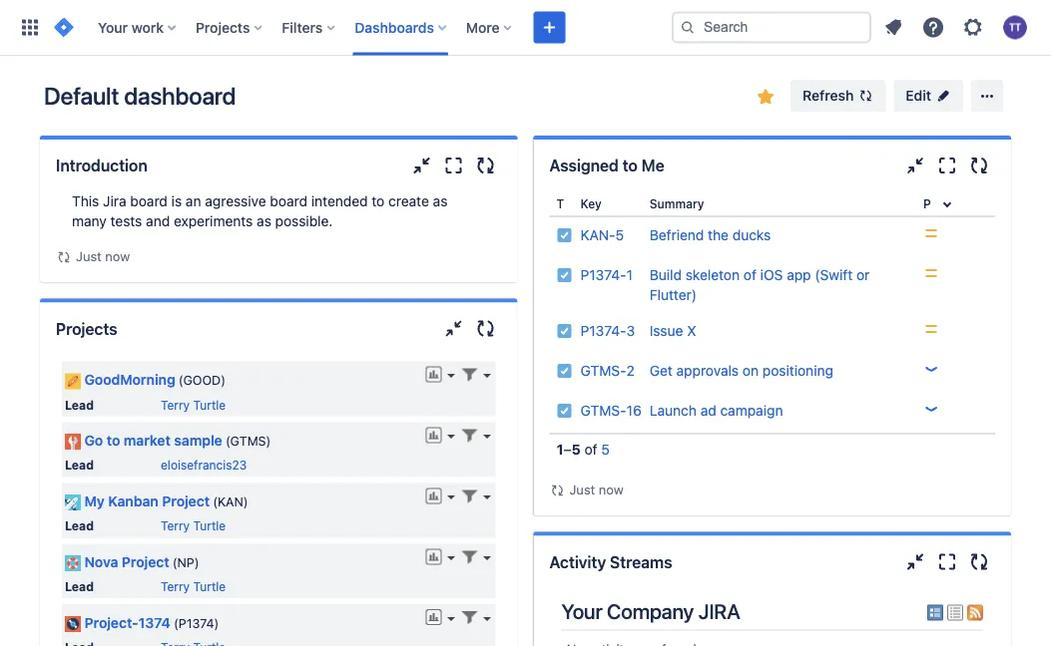 Task type: describe. For each thing, give the bounding box(es) containing it.
refresh projects image
[[474, 317, 498, 341]]

work
[[131, 19, 164, 35]]

your work button
[[92, 11, 184, 43]]

launch ad campaign link
[[650, 403, 783, 419]]

Search field
[[672, 11, 871, 43]]

dashboards
[[355, 19, 434, 35]]

just now for activity streams
[[569, 483, 624, 498]]

notifications image
[[881, 15, 905, 39]]

(good)
[[179, 373, 226, 388]]

refresh introduction image
[[474, 154, 498, 178]]

refresh
[[803, 87, 854, 104]]

now for activity streams
[[599, 483, 624, 498]]

edit icon image
[[935, 88, 951, 104]]

me
[[641, 156, 664, 175]]

market
[[124, 433, 171, 449]]

introduction region
[[56, 192, 502, 267]]

many
[[72, 213, 107, 230]]

low image
[[923, 361, 939, 377]]

the
[[708, 227, 729, 244]]

your for your company jira
[[561, 600, 602, 624]]

1 – 5 of 5
[[557, 442, 610, 458]]

positioning
[[762, 363, 833, 379]]

your profile and settings image
[[1003, 15, 1027, 39]]

jira
[[103, 193, 126, 210]]

dashboards button
[[349, 11, 454, 43]]

build skeleton of ios app (swift or flutter)
[[650, 267, 870, 303]]

maximize activity streams image
[[935, 551, 959, 575]]

kan-
[[580, 227, 615, 244]]

0 vertical spatial 1
[[626, 267, 633, 283]]

project-
[[84, 615, 138, 632]]

eloisefrancis23
[[161, 459, 247, 473]]

2 horizontal spatial 5
[[615, 227, 624, 244]]

1 vertical spatial as
[[257, 213, 271, 230]]

maximize assigned to me image
[[935, 154, 959, 178]]

0 horizontal spatial projects
[[56, 320, 117, 338]]

1374
[[138, 615, 171, 632]]

lead for go to market sample
[[65, 459, 94, 473]]

gtms-2
[[580, 363, 635, 379]]

on
[[743, 363, 759, 379]]

refresh button
[[791, 80, 886, 112]]

my
[[84, 494, 105, 510]]

(np)
[[173, 556, 199, 570]]

gtms-16 link
[[580, 403, 642, 419]]

p1374-1
[[580, 267, 633, 283]]

(kan)
[[213, 495, 248, 509]]

activity
[[550, 553, 606, 572]]

refresh assigned to me image
[[967, 154, 991, 178]]

minimize activity streams image
[[903, 551, 927, 575]]

to for go to market sample (gtms)
[[107, 433, 120, 449]]

befriend the ducks
[[650, 227, 771, 244]]

assigned to me
[[550, 156, 664, 175]]

gtms- for 16
[[580, 403, 627, 419]]

p1374- for 1
[[580, 267, 626, 283]]

get
[[650, 363, 673, 379]]

go
[[84, 433, 103, 449]]

task image for gtms-2
[[557, 363, 572, 379]]

eloisefrancis23 link
[[161, 459, 247, 473]]

5 link
[[601, 442, 610, 458]]

nova project (np)
[[84, 554, 199, 571]]

issue
[[650, 323, 683, 339]]

0 horizontal spatial of
[[584, 442, 597, 458]]

approvals
[[676, 363, 739, 379]]

to inside this jira board is an agressive board intended to create as many tests and experiments as possible.
[[372, 193, 385, 210]]

terry for kanban
[[161, 520, 190, 534]]

terry turtle link for goodmorning
[[161, 398, 226, 412]]

1 vertical spatial 1
[[557, 442, 564, 458]]

p1374-1 link
[[580, 267, 633, 283]]

app
[[787, 267, 811, 283]]

introduction
[[56, 156, 147, 175]]

lead for nova project
[[65, 581, 94, 594]]

go to market sample link
[[84, 433, 222, 449]]

minimize projects image
[[442, 317, 466, 341]]

appswitcher icon image
[[18, 15, 42, 39]]

terry turtle for goodmorning
[[161, 398, 226, 412]]

terry turtle link for my kanban project
[[161, 520, 226, 534]]

goodmorning link
[[84, 372, 175, 388]]

p1374-3 link
[[580, 323, 635, 339]]

0 horizontal spatial 5
[[572, 442, 581, 458]]

(p1374)
[[174, 617, 219, 631]]

issue x link
[[650, 323, 696, 339]]

edit
[[906, 87, 931, 104]]

this jira board is an agressive board intended to create as many tests and experiments as possible.
[[72, 193, 448, 230]]

get approvals on positioning link
[[650, 363, 833, 379]]

(gtms)
[[225, 434, 271, 449]]

edit link
[[894, 80, 963, 112]]

terry turtle link for nova project
[[161, 581, 226, 594]]

turtle for my kanban project
[[193, 520, 226, 534]]

default
[[44, 82, 119, 110]]

turtle for nova project
[[193, 581, 226, 594]]

medium image for of
[[923, 266, 939, 282]]

x
[[687, 323, 696, 339]]

filters button
[[276, 11, 343, 43]]

primary element
[[12, 0, 672, 55]]

3 task image from the top
[[557, 403, 572, 419]]

minimize assigned to me image
[[903, 154, 927, 178]]

3
[[626, 323, 635, 339]]

ducks
[[732, 227, 771, 244]]

task image for p1374-3
[[557, 323, 572, 339]]



Task type: vqa. For each thing, say whether or not it's contained in the screenshot.
bottommost THE LABELS
no



Task type: locate. For each thing, give the bounding box(es) containing it.
your down activity
[[561, 600, 602, 624]]

your inside popup button
[[98, 19, 128, 35]]

terry down goodmorning (good)
[[161, 398, 190, 412]]

0 vertical spatial turtle
[[193, 398, 226, 412]]

0 vertical spatial just
[[76, 249, 102, 264]]

2 vertical spatial task image
[[557, 403, 572, 419]]

terry down (np)
[[161, 581, 190, 594]]

terry turtle for my kanban project
[[161, 520, 226, 534]]

turtle down (good)
[[193, 398, 226, 412]]

possible.
[[275, 213, 333, 230]]

2 medium image from the top
[[923, 266, 939, 282]]

2 lead from the top
[[65, 459, 94, 473]]

task image up –
[[557, 403, 572, 419]]

1 horizontal spatial just
[[569, 483, 595, 498]]

3 terry from the top
[[161, 581, 190, 594]]

terry turtle link down my kanban project (kan) at the bottom
[[161, 520, 226, 534]]

activity streams
[[550, 553, 672, 572]]

0 vertical spatial projects
[[196, 19, 250, 35]]

is
[[171, 193, 182, 210]]

terry turtle down my kanban project (kan) at the bottom
[[161, 520, 226, 534]]

1 vertical spatial just
[[569, 483, 595, 498]]

experiments
[[174, 213, 253, 230]]

just down 1 – 5 of 5 in the bottom of the page
[[569, 483, 595, 498]]

flutter)
[[650, 287, 697, 303]]

project-1374 (p1374)
[[84, 615, 219, 632]]

build
[[650, 267, 682, 283]]

lead
[[65, 398, 94, 412], [65, 459, 94, 473], [65, 520, 94, 534], [65, 581, 94, 594]]

1 horizontal spatial 1
[[626, 267, 633, 283]]

projects button
[[190, 11, 270, 43]]

kan-5 link
[[580, 227, 624, 244]]

1 vertical spatial p1374-
[[580, 323, 626, 339]]

p1374-
[[580, 267, 626, 283], [580, 323, 626, 339]]

your company jira
[[561, 600, 740, 624]]

lead for my kanban project
[[65, 520, 94, 534]]

ios
[[760, 267, 783, 283]]

task image for kan-5
[[557, 228, 572, 244]]

2 terry turtle from the top
[[161, 520, 226, 534]]

to for assigned to me
[[623, 156, 638, 175]]

1 vertical spatial task image
[[557, 268, 572, 283]]

agressive
[[205, 193, 266, 210]]

refresh image
[[858, 88, 874, 104]]

jira software image
[[52, 15, 76, 39], [52, 15, 76, 39]]

of left 'ios'
[[744, 267, 757, 283]]

turtle down (kan)
[[193, 520, 226, 534]]

–
[[564, 442, 572, 458]]

an
[[186, 193, 201, 210]]

now inside assigned to me region
[[599, 483, 624, 498]]

1 horizontal spatial just now
[[569, 483, 624, 498]]

now for projects
[[105, 249, 130, 264]]

1 turtle from the top
[[193, 398, 226, 412]]

0 vertical spatial as
[[433, 193, 448, 210]]

just now down the 5 link
[[569, 483, 624, 498]]

your left work
[[98, 19, 128, 35]]

0 vertical spatial just now
[[76, 249, 130, 264]]

gtms- up the 5 link
[[580, 403, 627, 419]]

1 vertical spatial project
[[122, 554, 169, 571]]

0 vertical spatial p1374-
[[580, 267, 626, 283]]

just inside assigned to me region
[[569, 483, 595, 498]]

to right go in the left bottom of the page
[[107, 433, 120, 449]]

2
[[627, 363, 635, 379]]

dashboard
[[124, 82, 236, 110]]

gtms- for 2
[[580, 363, 627, 379]]

goodmorning (good)
[[84, 372, 226, 388]]

projects right work
[[196, 19, 250, 35]]

0 vertical spatial terry turtle link
[[161, 398, 226, 412]]

1 vertical spatial task image
[[557, 363, 572, 379]]

3 turtle from the top
[[193, 581, 226, 594]]

1 vertical spatial terry turtle
[[161, 520, 226, 534]]

just for activity streams
[[569, 483, 595, 498]]

project down eloisefrancis23
[[162, 494, 210, 510]]

lead down my
[[65, 520, 94, 534]]

goodmorning
[[84, 372, 175, 388]]

lead down nova
[[65, 581, 94, 594]]

task image
[[557, 228, 572, 244], [557, 268, 572, 283]]

terry turtle
[[161, 398, 226, 412], [161, 520, 226, 534], [161, 581, 226, 594]]

projects inside the projects dropdown button
[[196, 19, 250, 35]]

just inside introduction region
[[76, 249, 102, 264]]

1 horizontal spatial as
[[433, 193, 448, 210]]

more button
[[460, 11, 520, 43]]

1 task image from the top
[[557, 228, 572, 244]]

2 task image from the top
[[557, 268, 572, 283]]

medium image down p
[[923, 226, 939, 242]]

p1374- down kan-5
[[580, 267, 626, 283]]

project left (np)
[[122, 554, 169, 571]]

task image left gtms-2
[[557, 363, 572, 379]]

ad
[[700, 403, 716, 419]]

0 vertical spatial terry turtle
[[161, 398, 226, 412]]

2 task image from the top
[[557, 363, 572, 379]]

just now for projects
[[76, 249, 130, 264]]

5 right –
[[601, 442, 610, 458]]

board up 'possible.'
[[270, 193, 307, 210]]

turtle
[[193, 398, 226, 412], [193, 520, 226, 534], [193, 581, 226, 594]]

1 horizontal spatial an arrow curved in a circular way on the button that refreshes the dashboard image
[[550, 483, 565, 499]]

nova
[[84, 554, 118, 571]]

my kanban project link
[[84, 494, 210, 510]]

1 horizontal spatial to
[[372, 193, 385, 210]]

terry turtle down (good)
[[161, 398, 226, 412]]

kan-5
[[580, 227, 624, 244]]

3 medium image from the top
[[923, 321, 939, 337]]

1 terry turtle from the top
[[161, 398, 226, 412]]

t
[[557, 197, 564, 211]]

0 vertical spatial to
[[623, 156, 638, 175]]

1 vertical spatial your
[[561, 600, 602, 624]]

2 board from the left
[[270, 193, 307, 210]]

1 medium image from the top
[[923, 226, 939, 242]]

0 horizontal spatial board
[[130, 193, 168, 210]]

build skeleton of ios app (swift or flutter) link
[[650, 267, 870, 303]]

streams
[[610, 553, 672, 572]]

an arrow curved in a circular way on the button that refreshes the dashboard image for activity streams
[[550, 483, 565, 499]]

2 vertical spatial to
[[107, 433, 120, 449]]

just for projects
[[76, 249, 102, 264]]

to left me
[[623, 156, 638, 175]]

this
[[72, 193, 99, 210]]

star default dashboard image
[[754, 85, 778, 109]]

help image
[[921, 15, 945, 39]]

1 p1374- from the top
[[580, 267, 626, 283]]

3 lead from the top
[[65, 520, 94, 534]]

launch
[[650, 403, 697, 419]]

banner containing your work
[[0, 0, 1051, 56]]

an arrow curved in a circular way on the button that refreshes the dashboard image inside assigned to me region
[[550, 483, 565, 499]]

1 horizontal spatial projects
[[196, 19, 250, 35]]

gtms- down p1374-3 link
[[580, 363, 627, 379]]

company
[[607, 600, 694, 624]]

sample
[[174, 433, 222, 449]]

0 horizontal spatial as
[[257, 213, 271, 230]]

more
[[466, 19, 500, 35]]

2 turtle from the top
[[193, 520, 226, 534]]

1 vertical spatial projects
[[56, 320, 117, 338]]

5 up p1374-1 link
[[615, 227, 624, 244]]

task image left the p1374-1
[[557, 268, 572, 283]]

as
[[433, 193, 448, 210], [257, 213, 271, 230]]

0 horizontal spatial your
[[98, 19, 128, 35]]

tests
[[110, 213, 142, 230]]

medium image right or
[[923, 266, 939, 282]]

go to market sample (gtms)
[[84, 433, 271, 449]]

banner
[[0, 0, 1051, 56]]

1 vertical spatial gtms-
[[580, 403, 627, 419]]

task image
[[557, 323, 572, 339], [557, 363, 572, 379], [557, 403, 572, 419]]

befriend the ducks link
[[650, 227, 771, 244]]

1 vertical spatial terry
[[161, 520, 190, 534]]

assigned to me region
[[550, 192, 995, 501]]

project-1374 link
[[84, 615, 171, 632]]

skeleton
[[686, 267, 740, 283]]

more dashboard actions image
[[975, 84, 999, 108]]

task image left p1374-3 link
[[557, 323, 572, 339]]

to
[[623, 156, 638, 175], [372, 193, 385, 210], [107, 433, 120, 449]]

lead up go in the left bottom of the page
[[65, 398, 94, 412]]

an arrow curved in a circular way on the button that refreshes the dashboard image down many
[[56, 249, 72, 265]]

medium image
[[923, 226, 939, 242], [923, 266, 939, 282], [923, 321, 939, 337]]

jira
[[698, 600, 740, 624]]

just now inside assigned to me region
[[569, 483, 624, 498]]

0 vertical spatial now
[[105, 249, 130, 264]]

1 horizontal spatial 5
[[601, 442, 610, 458]]

1 terry from the top
[[161, 398, 190, 412]]

gtms-2 link
[[580, 363, 635, 379]]

of left the 5 link
[[584, 442, 597, 458]]

1 vertical spatial of
[[584, 442, 597, 458]]

get approvals on positioning
[[650, 363, 833, 379]]

summary
[[650, 197, 704, 211]]

p
[[923, 197, 931, 211]]

1 vertical spatial turtle
[[193, 520, 226, 534]]

board
[[130, 193, 168, 210], [270, 193, 307, 210]]

terry for project
[[161, 581, 190, 594]]

1 vertical spatial medium image
[[923, 266, 939, 282]]

low image
[[923, 401, 939, 417]]

lead down go in the left bottom of the page
[[65, 459, 94, 473]]

2 gtms- from the top
[[580, 403, 627, 419]]

project
[[162, 494, 210, 510], [122, 554, 169, 571]]

16
[[627, 403, 642, 419]]

0 vertical spatial task image
[[557, 323, 572, 339]]

0 horizontal spatial just now
[[76, 249, 130, 264]]

p1374- up gtms-2 link
[[580, 323, 626, 339]]

filters
[[282, 19, 323, 35]]

0 vertical spatial of
[[744, 267, 757, 283]]

1 vertical spatial terry turtle link
[[161, 520, 226, 534]]

1 task image from the top
[[557, 323, 572, 339]]

0 horizontal spatial to
[[107, 433, 120, 449]]

intended
[[311, 193, 368, 210]]

befriend
[[650, 227, 704, 244]]

terry down my kanban project (kan) at the bottom
[[161, 520, 190, 534]]

p1374- for 3
[[580, 323, 626, 339]]

now down the 5 link
[[599, 483, 624, 498]]

as right create
[[433, 193, 448, 210]]

1 vertical spatial now
[[599, 483, 624, 498]]

settings image
[[961, 15, 985, 39]]

turtle down (np)
[[193, 581, 226, 594]]

now down tests
[[105, 249, 130, 264]]

2 vertical spatial terry turtle
[[161, 581, 226, 594]]

0 vertical spatial medium image
[[923, 226, 939, 242]]

now inside introduction region
[[105, 249, 130, 264]]

just now
[[76, 249, 130, 264], [569, 483, 624, 498]]

2 vertical spatial terry
[[161, 581, 190, 594]]

board up and
[[130, 193, 168, 210]]

0 horizontal spatial an arrow curved in a circular way on the button that refreshes the dashboard image
[[56, 249, 72, 265]]

create
[[388, 193, 429, 210]]

maximize introduction image
[[442, 154, 466, 178]]

an arrow curved in a circular way on the button that refreshes the dashboard image inside introduction region
[[56, 249, 72, 265]]

2 horizontal spatial to
[[623, 156, 638, 175]]

of inside the build skeleton of ios app (swift or flutter)
[[744, 267, 757, 283]]

refresh activity streams image
[[967, 551, 991, 575]]

3 terry turtle link from the top
[[161, 581, 226, 594]]

1 gtms- from the top
[[580, 363, 627, 379]]

0 vertical spatial project
[[162, 494, 210, 510]]

issue x
[[650, 323, 696, 339]]

1 horizontal spatial your
[[561, 600, 602, 624]]

p1374-3
[[580, 323, 635, 339]]

0 vertical spatial gtms-
[[580, 363, 627, 379]]

medium image for ducks
[[923, 226, 939, 242]]

1 vertical spatial to
[[372, 193, 385, 210]]

search image
[[680, 19, 696, 35]]

2 vertical spatial terry turtle link
[[161, 581, 226, 594]]

to left create
[[372, 193, 385, 210]]

2 vertical spatial medium image
[[923, 321, 939, 337]]

1 terry turtle link from the top
[[161, 398, 226, 412]]

minimize introduction image
[[410, 154, 434, 178]]

an arrow curved in a circular way on the button that refreshes the dashboard image down –
[[550, 483, 565, 499]]

terry turtle link down (np)
[[161, 581, 226, 594]]

0 vertical spatial task image
[[557, 228, 572, 244]]

campaign
[[720, 403, 783, 419]]

your for your work
[[98, 19, 128, 35]]

1 vertical spatial just now
[[569, 483, 624, 498]]

3 terry turtle from the top
[[161, 581, 226, 594]]

projects up goodmorning link
[[56, 320, 117, 338]]

key
[[580, 197, 602, 211]]

projects
[[196, 19, 250, 35], [56, 320, 117, 338]]

0 vertical spatial your
[[98, 19, 128, 35]]

just now inside introduction region
[[76, 249, 130, 264]]

2 terry from the top
[[161, 520, 190, 534]]

1 vertical spatial an arrow curved in a circular way on the button that refreshes the dashboard image
[[550, 483, 565, 499]]

1 board from the left
[[130, 193, 168, 210]]

an arrow curved in a circular way on the button that refreshes the dashboard image for projects
[[56, 249, 72, 265]]

just down many
[[76, 249, 102, 264]]

as down the agressive
[[257, 213, 271, 230]]

0 horizontal spatial now
[[105, 249, 130, 264]]

0 horizontal spatial 1
[[557, 442, 564, 458]]

assigned
[[550, 156, 619, 175]]

nova project link
[[84, 554, 169, 571]]

1 horizontal spatial now
[[599, 483, 624, 498]]

lead for goodmorning
[[65, 398, 94, 412]]

1 left the 5 link
[[557, 442, 564, 458]]

1 left build in the top of the page
[[626, 267, 633, 283]]

0 horizontal spatial just
[[76, 249, 102, 264]]

terry turtle link
[[161, 398, 226, 412], [161, 520, 226, 534], [161, 581, 226, 594]]

1 horizontal spatial board
[[270, 193, 307, 210]]

2 vertical spatial turtle
[[193, 581, 226, 594]]

and
[[146, 213, 170, 230]]

4 lead from the top
[[65, 581, 94, 594]]

terry turtle down (np)
[[161, 581, 226, 594]]

create image
[[538, 15, 562, 39]]

an arrow curved in a circular way on the button that refreshes the dashboard image
[[56, 249, 72, 265], [550, 483, 565, 499]]

task image down t
[[557, 228, 572, 244]]

medium image up low image
[[923, 321, 939, 337]]

2 terry turtle link from the top
[[161, 520, 226, 534]]

kanban
[[108, 494, 158, 510]]

terry turtle for nova project
[[161, 581, 226, 594]]

1 lead from the top
[[65, 398, 94, 412]]

task image for p1374-1
[[557, 268, 572, 283]]

turtle for goodmorning
[[193, 398, 226, 412]]

2 p1374- from the top
[[580, 323, 626, 339]]

5 left the 5 link
[[572, 442, 581, 458]]

0 vertical spatial an arrow curved in a circular way on the button that refreshes the dashboard image
[[56, 249, 72, 265]]

terry turtle link down (good)
[[161, 398, 226, 412]]

0 vertical spatial terry
[[161, 398, 190, 412]]

terry for (good)
[[161, 398, 190, 412]]

just now down many
[[76, 249, 130, 264]]

1 horizontal spatial of
[[744, 267, 757, 283]]



